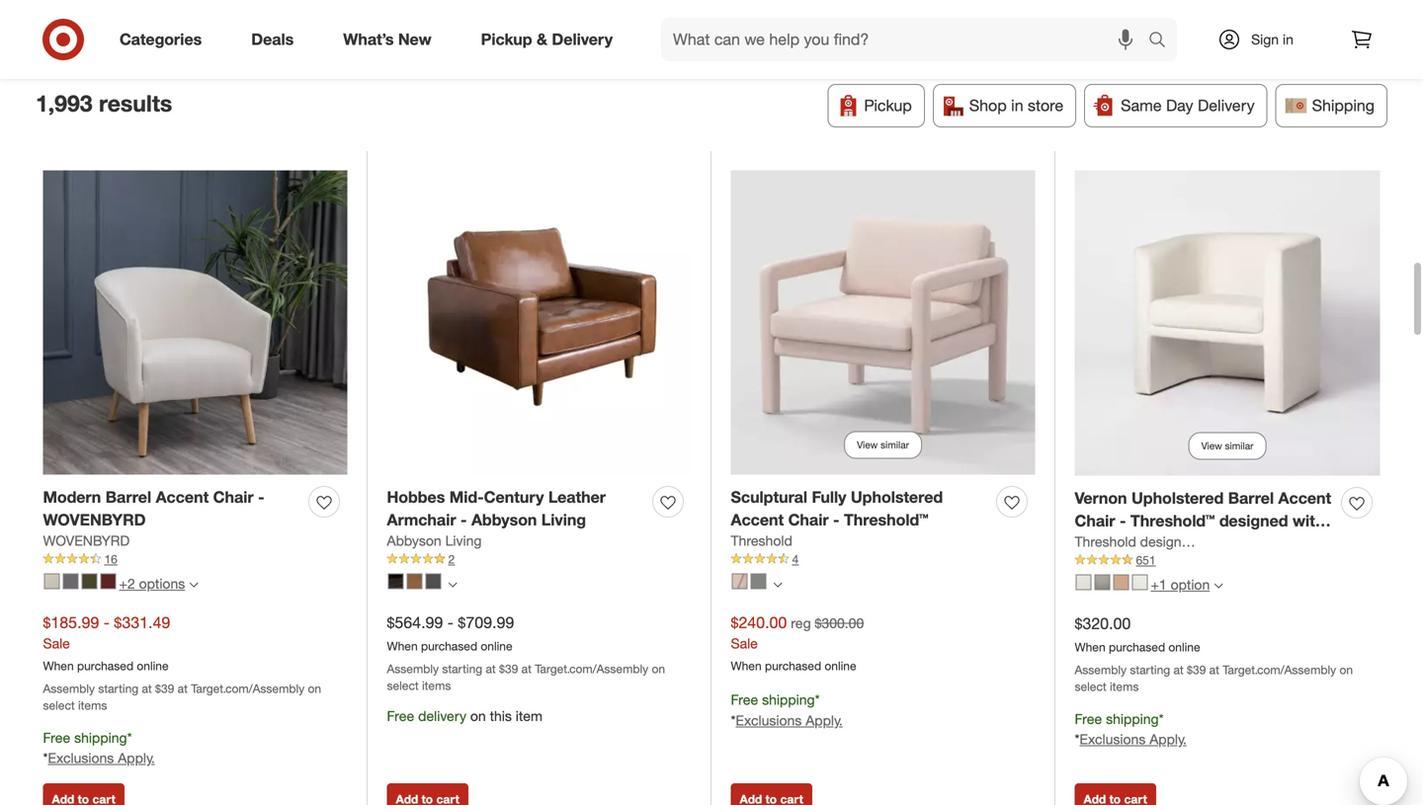 Task type: vqa. For each thing, say whether or not it's contained in the screenshot.
Bath
no



Task type: describe. For each thing, give the bounding box(es) containing it.
exclusions apply. link for $320.00
[[1080, 731, 1187, 749]]

$185.99
[[43, 613, 99, 633]]

sign in
[[1252, 31, 1294, 48]]

assembly inside $320.00 when purchased online assembly starting at $39 at target.com/assembly  on select items
[[1075, 663, 1127, 678]]

delivery
[[418, 708, 467, 725]]

$240.00
[[731, 613, 787, 633]]

sienna red image
[[100, 574, 116, 590]]

What can we help you find? suggestions appear below search field
[[662, 18, 1154, 61]]

select inside $185.99 - $331.49 sale when purchased online assembly starting at $39 at target.com/assembly  on select items
[[43, 699, 75, 714]]

sculptural fully upholstered accent chair - threshold™
[[731, 488, 943, 530]]

select inside $320.00 when purchased online assembly starting at $39 at target.com/assembly  on select items
[[1075, 680, 1107, 695]]

online inside $564.99 - $709.99 when purchased online assembly starting at $39 at target.com/assembly  on select items
[[481, 639, 513, 654]]

color button
[[469, 21, 541, 64]]

$300.00
[[815, 615, 864, 632]]

shipping button
[[1276, 84, 1388, 128]]

$320.00 when purchased online assembly starting at $39 at target.com/assembly  on select items
[[1075, 614, 1354, 695]]

pattern type button
[[792, 21, 915, 64]]

in for shop
[[1012, 96, 1024, 115]]

starting inside $564.99 - $709.99 when purchased online assembly starting at $39 at target.com/assembly  on select items
[[442, 662, 483, 677]]

price button
[[316, 21, 386, 64]]

chair for sculptural
[[789, 511, 829, 530]]

free for $564.99 - $709.99
[[387, 708, 415, 725]]

4 link
[[731, 551, 1036, 569]]

decor
[[566, 33, 609, 52]]

delivery for pickup & delivery
[[552, 30, 613, 49]]

+2 options button
[[35, 568, 207, 600]]

all colors element for $240.00
[[774, 578, 783, 590]]

exclusions for $320.00
[[1080, 731, 1146, 749]]

1 vertical spatial living
[[446, 533, 482, 550]]

what's new link
[[327, 18, 456, 61]]

apply. for $240.00
[[806, 712, 843, 730]]

2 wovenbyrd from the top
[[43, 533, 130, 550]]

modern barrel accent chair - wovenbyrd link
[[43, 486, 301, 532]]

sale for $240.00
[[731, 635, 758, 653]]

color
[[486, 33, 524, 52]]

deals for deals link
[[251, 30, 294, 49]]

online inside $320.00 when purchased online assembly starting at $39 at target.com/assembly  on select items
[[1169, 640, 1201, 655]]

sort button
[[136, 21, 227, 64]]

heathered green image
[[751, 574, 767, 590]]

$39 inside $320.00 when purchased online assembly starting at $39 at target.com/assembly  on select items
[[1188, 663, 1207, 678]]

shipping
[[1313, 96, 1375, 115]]

- inside hobbes mid-century leather armchair - abbyson living
[[461, 511, 467, 530]]

purchased inside $240.00 reg $300.00 sale when purchased online
[[765, 659, 822, 674]]

chair for vernon
[[1075, 512, 1116, 531]]

exclusions apply. link for $240.00
[[736, 712, 843, 730]]

faux shearling cream image
[[1133, 575, 1148, 591]]

view similar button for barrel
[[1189, 433, 1267, 460]]

purchased inside $320.00 when purchased online assembly starting at $39 at target.com/assembly  on select items
[[1109, 640, 1166, 655]]

target.com/assembly inside $320.00 when purchased online assembly starting at $39 at target.com/assembly  on select items
[[1223, 663, 1337, 678]]

$331.49
[[114, 613, 170, 633]]

when inside $564.99 - $709.99 when purchased online assembly starting at $39 at target.com/assembly  on select items
[[387, 639, 418, 654]]

what's
[[343, 30, 394, 49]]

dark gray velvet image
[[1095, 575, 1111, 591]]

filter
[[78, 33, 113, 52]]

designed inside vernon upholstered barrel accent chair - threshold™ designed with studio mcgee
[[1220, 512, 1289, 531]]

view similar for barrel
[[1202, 440, 1254, 452]]

sale for $185.99
[[43, 635, 70, 653]]

decor style button
[[549, 21, 665, 64]]

style
[[613, 33, 648, 52]]

sculptural fully upholstered accent chair - threshold™ link
[[731, 486, 989, 532]]

wovenbyrd inside the modern barrel accent chair - wovenbyrd
[[43, 511, 146, 530]]

free for $320.00
[[1075, 711, 1103, 728]]

sign
[[1252, 31, 1280, 48]]

vernon upholstered barrel accent chair - threshold™ designed with studio mcgee link
[[1075, 487, 1334, 553]]

free for $240.00
[[731, 692, 759, 709]]

exclusions for $185.99 - $331.49
[[48, 750, 114, 767]]

reg
[[791, 615, 811, 632]]

- inside sculptural fully upholstered accent chair - threshold™
[[834, 511, 840, 530]]

threshold for threshold designed w/studio mcgee
[[1075, 534, 1137, 551]]

pickup & delivery
[[481, 30, 613, 49]]

exclusions for $240.00
[[736, 712, 802, 730]]

deals button
[[235, 21, 309, 64]]

barrel inside vernon upholstered barrel accent chair - threshold™ designed with studio mcgee
[[1229, 489, 1275, 508]]

shipping for $185.99 - $331.49
[[74, 729, 127, 747]]

exclusions apply. link for $185.99 - $331.49
[[48, 750, 155, 767]]

free shipping * * exclusions apply. for $320.00
[[1075, 711, 1187, 749]]

leather
[[549, 488, 606, 507]]

items inside $564.99 - $709.99 when purchased online assembly starting at $39 at target.com/assembly  on select items
[[422, 679, 451, 694]]

all colors + 1 more colors image
[[1214, 582, 1223, 591]]

pickup for pickup
[[865, 96, 912, 115]]

camel image
[[407, 574, 423, 590]]

when inside $185.99 - $331.49 sale when purchased online assembly starting at $39 at target.com/assembly  on select items
[[43, 659, 74, 674]]

categories
[[120, 30, 202, 49]]

modern
[[43, 488, 101, 507]]

categories link
[[103, 18, 227, 61]]

accent inside the modern barrel accent chair - wovenbyrd
[[156, 488, 209, 507]]

threshold link
[[731, 532, 793, 551]]

view similar for upholstered
[[857, 439, 910, 451]]

when inside $320.00 when purchased online assembly starting at $39 at target.com/assembly  on select items
[[1075, 640, 1106, 655]]

when inside $240.00 reg $300.00 sale when purchased online
[[731, 659, 762, 674]]

store
[[1028, 96, 1064, 115]]

living inside hobbes mid-century leather armchair - abbyson living
[[542, 511, 586, 530]]

&
[[537, 30, 548, 49]]

1,993
[[36, 90, 92, 117]]

+1 option button
[[1067, 569, 1232, 601]]

modern barrel accent chair - wovenbyrd
[[43, 488, 265, 530]]

options
[[139, 575, 185, 593]]

1 vertical spatial abbyson
[[387, 533, 442, 550]]

similar for barrel
[[1226, 440, 1254, 452]]

651
[[1137, 553, 1156, 568]]

16
[[104, 552, 118, 567]]

free shipping * * exclusions apply. for $185.99 - $331.49
[[43, 729, 155, 767]]

online inside $240.00 reg $300.00 sale when purchased online
[[825, 659, 857, 674]]

2 link
[[387, 551, 692, 569]]

pickup for pickup & delivery
[[481, 30, 532, 49]]

barrel inside the modern barrel accent chair - wovenbyrd
[[106, 488, 151, 507]]

+2
[[119, 575, 135, 593]]

shop
[[970, 96, 1007, 115]]

search button
[[1140, 18, 1188, 65]]

all colors + 1 more colors element
[[1214, 579, 1223, 591]]

item
[[516, 708, 543, 725]]

on inside $564.99 - $709.99 when purchased online assembly starting at $39 at target.com/assembly  on select items
[[652, 662, 665, 677]]

- inside vernon upholstered barrel accent chair - threshold™ designed with studio mcgee
[[1120, 512, 1127, 531]]

free shipping * * exclusions apply. for $240.00
[[731, 692, 843, 730]]

view for barrel
[[1202, 440, 1223, 452]]

16 link
[[43, 551, 348, 569]]

view for upholstered
[[857, 439, 878, 451]]

$564.99 - $709.99 when purchased online assembly starting at $39 at target.com/assembly  on select items
[[387, 613, 665, 694]]

items inside $185.99 - $331.49 sale when purchased online assembly starting at $39 at target.com/assembly  on select items
[[78, 699, 107, 714]]

+1
[[1151, 576, 1167, 594]]

upholstered inside sculptural fully upholstered accent chair - threshold™
[[851, 488, 943, 507]]

sculptural
[[731, 488, 808, 507]]

online inside $185.99 - $331.49 sale when purchased online assembly starting at $39 at target.com/assembly  on select items
[[137, 659, 169, 674]]

purchased inside $185.99 - $331.49 sale when purchased online assembly starting at $39 at target.com/assembly  on select items
[[77, 659, 134, 674]]

w/studio
[[1202, 534, 1257, 551]]

search
[[1140, 32, 1188, 51]]

sage green image
[[82, 574, 97, 590]]

what's new
[[343, 30, 432, 49]]

accent for sculptural fully upholstered accent chair - threshold™
[[731, 511, 784, 530]]

hobbes
[[387, 488, 445, 507]]

new
[[398, 30, 432, 49]]

fully
[[812, 488, 847, 507]]



Task type: locate. For each thing, give the bounding box(es) containing it.
when down $185.99
[[43, 659, 74, 674]]

purchased down $320.00
[[1109, 640, 1166, 655]]

mid-
[[450, 488, 484, 507]]

0 horizontal spatial exclusions
[[48, 750, 114, 767]]

view similar up vernon upholstered barrel accent chair - threshold™ designed with studio mcgee link
[[1202, 440, 1254, 452]]

view similar button up the 'sculptural fully upholstered accent chair - threshold™' link
[[844, 432, 922, 459]]

select up delivery
[[387, 679, 419, 694]]

view
[[857, 439, 878, 451], [1202, 440, 1223, 452]]

upholstery
[[690, 33, 767, 52]]

1 horizontal spatial shipping
[[762, 692, 815, 709]]

online down +1 option on the right of the page
[[1169, 640, 1201, 655]]

delivery inside 'button'
[[1198, 96, 1255, 115]]

$185.99 - $331.49 sale when purchased online assembly starting at $39 at target.com/assembly  on select items
[[43, 613, 321, 714]]

1 horizontal spatial barrel
[[1229, 489, 1275, 508]]

type button
[[394, 21, 461, 64]]

1 horizontal spatial view similar button
[[1189, 433, 1267, 460]]

type right what's
[[411, 33, 444, 52]]

pickup button
[[828, 84, 925, 128]]

mcgee up +1
[[1128, 534, 1182, 553]]

1 deals from the top
[[251, 30, 294, 49]]

2 horizontal spatial select
[[1075, 680, 1107, 695]]

1 sale from the left
[[43, 635, 70, 653]]

1 horizontal spatial in
[[1283, 31, 1294, 48]]

2 horizontal spatial starting
[[1130, 663, 1171, 678]]

target.com/assembly inside $564.99 - $709.99 when purchased online assembly starting at $39 at target.com/assembly  on select items
[[535, 662, 649, 677]]

view similar up the 'sculptural fully upholstered accent chair - threshold™' link
[[857, 439, 910, 451]]

1 all colors element from the left
[[448, 578, 457, 590]]

0 horizontal spatial in
[[1012, 96, 1024, 115]]

in
[[1283, 31, 1294, 48], [1012, 96, 1024, 115]]

$709.99
[[458, 613, 514, 633]]

view similar button
[[844, 432, 922, 459], [1189, 433, 1267, 460]]

2 horizontal spatial exclusions apply. link
[[1080, 731, 1187, 749]]

1 horizontal spatial threshold™
[[1131, 512, 1216, 531]]

select down $320.00
[[1075, 680, 1107, 695]]

wovenbyrd link
[[43, 532, 130, 551]]

items down $185.99
[[78, 699, 107, 714]]

0 vertical spatial exclusions apply. link
[[736, 712, 843, 730]]

upholstered up 'threshold designed w/studio mcgee'
[[1132, 489, 1224, 508]]

accent up the with
[[1279, 489, 1332, 508]]

2 vertical spatial exclusions apply. link
[[48, 750, 155, 767]]

threshold designed w/studio mcgee
[[1075, 534, 1306, 551]]

1 vertical spatial shipping
[[1107, 711, 1159, 728]]

1 horizontal spatial target.com/assembly
[[535, 662, 649, 677]]

brown image
[[388, 574, 404, 590]]

shipping for $320.00
[[1107, 711, 1159, 728]]

1 horizontal spatial delivery
[[1198, 96, 1255, 115]]

1 horizontal spatial designed
[[1220, 512, 1289, 531]]

- right $185.99
[[104, 613, 110, 633]]

abbyson down armchair
[[387, 533, 442, 550]]

chair up studio
[[1075, 512, 1116, 531]]

2 all colors element from the left
[[774, 578, 783, 590]]

decor style
[[566, 33, 648, 52]]

$39 down "$331.49" on the bottom of page
[[155, 682, 174, 697]]

price
[[333, 33, 369, 52]]

natural linen image
[[1076, 575, 1092, 591]]

starting inside $320.00 when purchased online assembly starting at $39 at target.com/assembly  on select items
[[1130, 663, 1171, 678]]

all colors + 2 more colors image
[[189, 581, 198, 590]]

online down $709.99
[[481, 639, 513, 654]]

1 horizontal spatial apply.
[[806, 712, 843, 730]]

chair inside vernon upholstered barrel accent chair - threshold™ designed with studio mcgee
[[1075, 512, 1116, 531]]

online
[[481, 639, 513, 654], [1169, 640, 1201, 655], [137, 659, 169, 674], [825, 659, 857, 674]]

0 horizontal spatial shipping
[[74, 729, 127, 747]]

threshold for threshold
[[731, 533, 793, 550]]

view up vernon upholstered barrel accent chair - threshold™ designed with studio mcgee link
[[1202, 440, 1223, 452]]

on
[[652, 662, 665, 677], [1340, 663, 1354, 678], [308, 682, 321, 697], [470, 708, 486, 725]]

starting down "$331.49" on the bottom of page
[[98, 682, 139, 697]]

all colors element for $564.99 - $709.99
[[448, 578, 457, 590]]

1 vertical spatial in
[[1012, 96, 1024, 115]]

0 vertical spatial delivery
[[552, 30, 613, 49]]

threshold
[[731, 533, 793, 550], [1075, 534, 1137, 551]]

pickup
[[481, 30, 532, 49], [865, 96, 912, 115]]

0 horizontal spatial threshold™
[[844, 511, 929, 530]]

barrel
[[106, 488, 151, 507], [1229, 489, 1275, 508]]

0 horizontal spatial assembly
[[43, 682, 95, 697]]

free shipping * * exclusions apply.
[[731, 692, 843, 730], [1075, 711, 1187, 749], [43, 729, 155, 767]]

view up the 'sculptural fully upholstered accent chair - threshold™' link
[[857, 439, 878, 451]]

accent inside sculptural fully upholstered accent chair - threshold™
[[731, 511, 784, 530]]

purchased
[[421, 639, 478, 654], [1109, 640, 1166, 655], [77, 659, 134, 674], [765, 659, 822, 674]]

assembly inside $564.99 - $709.99 when purchased online assembly starting at $39 at target.com/assembly  on select items
[[387, 662, 439, 677]]

starting
[[442, 662, 483, 677], [1130, 663, 1171, 678], [98, 682, 139, 697]]

apply. for $185.99 - $331.49
[[118, 750, 155, 767]]

upholstery button
[[673, 21, 784, 64]]

with
[[1293, 512, 1325, 531]]

vernon upholstered barrel accent chair - threshold™ designed with studio mcgee image
[[1075, 171, 1381, 476], [1075, 171, 1381, 476]]

2 horizontal spatial chair
[[1075, 512, 1116, 531]]

0 horizontal spatial all colors element
[[448, 578, 457, 590]]

- down mid-
[[461, 511, 467, 530]]

wovenbyrd up wovenbyrd link
[[43, 511, 146, 530]]

$39 inside $564.99 - $709.99 when purchased online assembly starting at $39 at target.com/assembly  on select items
[[499, 662, 518, 677]]

items up delivery
[[422, 679, 451, 694]]

assembly inside $185.99 - $331.49 sale when purchased online assembly starting at $39 at target.com/assembly  on select items
[[43, 682, 95, 697]]

studio
[[1075, 534, 1124, 553]]

0 horizontal spatial pickup
[[481, 30, 532, 49]]

same day delivery
[[1121, 96, 1255, 115]]

on inside $320.00 when purchased online assembly starting at $39 at target.com/assembly  on select items
[[1340, 663, 1354, 678]]

1 vertical spatial delivery
[[1198, 96, 1255, 115]]

same day delivery button
[[1085, 84, 1268, 128]]

1 horizontal spatial view similar
[[1202, 440, 1254, 452]]

- down vernon
[[1120, 512, 1127, 531]]

purchased inside $564.99 - $709.99 when purchased online assembly starting at $39 at target.com/assembly  on select items
[[421, 639, 478, 654]]

cream image
[[44, 574, 60, 590]]

at
[[486, 662, 496, 677], [522, 662, 532, 677], [1174, 663, 1184, 678], [1210, 663, 1220, 678], [142, 682, 152, 697], [178, 682, 188, 697]]

pattern type
[[809, 33, 898, 52]]

accent up threshold link
[[731, 511, 784, 530]]

sale inside $240.00 reg $300.00 sale when purchased online
[[731, 635, 758, 653]]

2 sale from the left
[[731, 635, 758, 653]]

threshold up 4
[[731, 533, 793, 550]]

assembly down $320.00
[[1075, 663, 1127, 678]]

0 vertical spatial abbyson
[[472, 511, 537, 530]]

0 horizontal spatial upholstered
[[851, 488, 943, 507]]

threshold™ up 4 link at the bottom of page
[[844, 511, 929, 530]]

threshold™ inside vernon upholstered barrel accent chair - threshold™ designed with studio mcgee
[[1131, 512, 1216, 531]]

starting down $320.00
[[1130, 663, 1171, 678]]

0 vertical spatial exclusions
[[736, 712, 802, 730]]

hobbes mid-century leather armchair - abbyson living
[[387, 488, 606, 530]]

0 horizontal spatial delivery
[[552, 30, 613, 49]]

results
[[99, 90, 172, 117]]

all colors image
[[448, 581, 457, 590]]

day
[[1167, 96, 1194, 115]]

651 link
[[1075, 552, 1381, 570]]

1 vertical spatial pickup
[[865, 96, 912, 115]]

mcgee down the with
[[1261, 534, 1306, 551]]

delivery for same day delivery
[[1198, 96, 1255, 115]]

abbyson
[[472, 511, 537, 530], [387, 533, 442, 550]]

1 vertical spatial exclusions
[[1080, 731, 1146, 749]]

0 horizontal spatial accent
[[156, 488, 209, 507]]

- inside the modern barrel accent chair - wovenbyrd
[[258, 488, 265, 507]]

assembly down $185.99
[[43, 682, 95, 697]]

when down $240.00
[[731, 659, 762, 674]]

0 vertical spatial pickup
[[481, 30, 532, 49]]

$39 up this
[[499, 662, 518, 677]]

heathered gray image
[[63, 574, 79, 590]]

chair up 16 link
[[213, 488, 254, 507]]

abbyson inside hobbes mid-century leather armchair - abbyson living
[[472, 511, 537, 530]]

2 horizontal spatial exclusions
[[1080, 731, 1146, 749]]

1 wovenbyrd from the top
[[43, 511, 146, 530]]

shipping for $240.00
[[762, 692, 815, 709]]

1 horizontal spatial upholstered
[[1132, 489, 1224, 508]]

hobbes mid-century leather armchair - abbyson living image
[[387, 171, 692, 475], [387, 171, 692, 475]]

abbyson down century
[[472, 511, 537, 530]]

assembly down $564.99
[[387, 662, 439, 677]]

1 type from the left
[[411, 33, 444, 52]]

1 horizontal spatial living
[[542, 511, 586, 530]]

upholstered up 4 link at the bottom of page
[[851, 488, 943, 507]]

2 vertical spatial exclusions
[[48, 750, 114, 767]]

sale inside $185.99 - $331.49 sale when purchased online assembly starting at $39 at target.com/assembly  on select items
[[43, 635, 70, 653]]

1 horizontal spatial threshold
[[1075, 534, 1137, 551]]

threshold™ for upholstered
[[1131, 512, 1216, 531]]

$39 down option
[[1188, 663, 1207, 678]]

filter button
[[36, 21, 128, 64]]

in inside button
[[1012, 96, 1024, 115]]

1 horizontal spatial assembly
[[387, 662, 439, 677]]

type right pattern in the top of the page
[[865, 33, 898, 52]]

in left store
[[1012, 96, 1024, 115]]

2 type from the left
[[865, 33, 898, 52]]

0 horizontal spatial mcgee
[[1128, 534, 1182, 553]]

light brown velvet image
[[1114, 575, 1130, 591]]

in for sign
[[1283, 31, 1294, 48]]

living down leather
[[542, 511, 586, 530]]

designed
[[1220, 512, 1289, 531], [1141, 534, 1198, 551]]

0 vertical spatial wovenbyrd
[[43, 511, 146, 530]]

all colors element right the gray image
[[448, 578, 457, 590]]

0 horizontal spatial view
[[857, 439, 878, 451]]

deals inside button
[[252, 33, 292, 52]]

all colors image
[[774, 581, 783, 590]]

1 horizontal spatial sale
[[731, 635, 758, 653]]

1 horizontal spatial exclusions
[[736, 712, 802, 730]]

purchased down reg
[[765, 659, 822, 674]]

shop in store
[[970, 96, 1064, 115]]

view similar button up vernon upholstered barrel accent chair - threshold™ designed with studio mcgee link
[[1189, 433, 1267, 460]]

2 horizontal spatial free shipping * * exclusions apply.
[[1075, 711, 1187, 749]]

free delivery on this item
[[387, 708, 543, 725]]

0 horizontal spatial free shipping * * exclusions apply.
[[43, 729, 155, 767]]

online down $300.00
[[825, 659, 857, 674]]

wovenbyrd up "16"
[[43, 533, 130, 550]]

2 horizontal spatial target.com/assembly
[[1223, 663, 1337, 678]]

- inside $185.99 - $331.49 sale when purchased online assembly starting at $39 at target.com/assembly  on select items
[[104, 613, 110, 633]]

2 horizontal spatial shipping
[[1107, 711, 1159, 728]]

1 horizontal spatial free shipping * * exclusions apply.
[[731, 692, 843, 730]]

4
[[792, 552, 799, 567]]

pattern
[[809, 33, 860, 52]]

0 horizontal spatial threshold
[[731, 533, 793, 550]]

2 deals from the top
[[252, 33, 292, 52]]

abbyson living link
[[387, 532, 482, 551]]

similar for upholstered
[[881, 439, 910, 451]]

0 horizontal spatial sale
[[43, 635, 70, 653]]

0 vertical spatial living
[[542, 511, 586, 530]]

1 horizontal spatial items
[[422, 679, 451, 694]]

modern barrel accent chair - wovenbyrd image
[[43, 171, 348, 475], [43, 171, 348, 475]]

this
[[490, 708, 512, 725]]

0 vertical spatial designed
[[1220, 512, 1289, 531]]

designed up 651
[[1141, 534, 1198, 551]]

century
[[484, 488, 544, 507]]

$39 inside $185.99 - $331.49 sale when purchased online assembly starting at $39 at target.com/assembly  on select items
[[155, 682, 174, 697]]

accent inside vernon upholstered barrel accent chair - threshold™ designed with studio mcgee
[[1279, 489, 1332, 508]]

when
[[387, 639, 418, 654], [1075, 640, 1106, 655], [43, 659, 74, 674], [731, 659, 762, 674]]

sign in link
[[1201, 18, 1325, 61]]

all colors element
[[448, 578, 457, 590], [774, 578, 783, 590]]

1 vertical spatial wovenbyrd
[[43, 533, 130, 550]]

2
[[448, 552, 455, 567]]

1 vertical spatial designed
[[1141, 534, 1198, 551]]

pickup inside pickup & delivery link
[[481, 30, 532, 49]]

2 horizontal spatial assembly
[[1075, 663, 1127, 678]]

0 horizontal spatial exclusions apply. link
[[48, 750, 155, 767]]

items
[[422, 679, 451, 694], [1110, 680, 1139, 695], [78, 699, 107, 714]]

chair inside sculptural fully upholstered accent chair - threshold™
[[789, 511, 829, 530]]

sculptural fully upholstered accent chair - threshold™ image
[[731, 171, 1036, 475], [731, 171, 1036, 475]]

1 horizontal spatial abbyson
[[472, 511, 537, 530]]

1 horizontal spatial all colors element
[[774, 578, 783, 590]]

0 horizontal spatial living
[[446, 533, 482, 550]]

pickup inside the pickup button
[[865, 96, 912, 115]]

designed up w/studio
[[1220, 512, 1289, 531]]

1 vertical spatial apply.
[[1150, 731, 1187, 749]]

threshold™ inside sculptural fully upholstered accent chair - threshold™
[[844, 511, 929, 530]]

1 horizontal spatial starting
[[442, 662, 483, 677]]

pickup down what can we help you find? suggestions appear below search box at the top of page
[[865, 96, 912, 115]]

purchased down $185.99
[[77, 659, 134, 674]]

abbyson living
[[387, 533, 482, 550]]

upholstered inside vernon upholstered barrel accent chair - threshold™ designed with studio mcgee
[[1132, 489, 1224, 508]]

0 horizontal spatial view similar button
[[844, 432, 922, 459]]

1 horizontal spatial pickup
[[865, 96, 912, 115]]

1 horizontal spatial chair
[[789, 511, 829, 530]]

select inside $564.99 - $709.99 when purchased online assembly starting at $39 at target.com/assembly  on select items
[[387, 679, 419, 694]]

accent for vernon upholstered barrel accent chair - threshold™ designed with studio mcgee
[[1279, 489, 1332, 508]]

threshold designed w/studio mcgee link
[[1075, 533, 1306, 552]]

2 horizontal spatial $39
[[1188, 663, 1207, 678]]

0 horizontal spatial $39
[[155, 682, 174, 697]]

vernon
[[1075, 489, 1128, 508]]

shop in store button
[[933, 84, 1077, 128]]

1 horizontal spatial exclusions apply. link
[[736, 712, 843, 730]]

+1 option
[[1151, 576, 1210, 594]]

chair inside the modern barrel accent chair - wovenbyrd
[[213, 488, 254, 507]]

$320.00
[[1075, 614, 1131, 634]]

blush velvet image
[[732, 574, 748, 590]]

all colors element right heathered green icon
[[774, 578, 783, 590]]

1 horizontal spatial mcgee
[[1261, 534, 1306, 551]]

deals link
[[235, 18, 319, 61]]

deals for deals button
[[252, 33, 292, 52]]

0 horizontal spatial target.com/assembly
[[191, 682, 305, 697]]

in right sign
[[1283, 31, 1294, 48]]

chair down "fully"
[[789, 511, 829, 530]]

items down $320.00
[[1110, 680, 1139, 695]]

$564.99
[[387, 613, 443, 633]]

barrel right the modern
[[106, 488, 151, 507]]

0 horizontal spatial similar
[[881, 439, 910, 451]]

type inside button
[[865, 33, 898, 52]]

when down $564.99
[[387, 639, 418, 654]]

view similar button for upholstered
[[844, 432, 922, 459]]

barrel up w/studio
[[1229, 489, 1275, 508]]

- up 16 link
[[258, 488, 265, 507]]

2 vertical spatial apply.
[[118, 750, 155, 767]]

chair
[[213, 488, 254, 507], [789, 511, 829, 530], [1075, 512, 1116, 531]]

1 horizontal spatial select
[[387, 679, 419, 694]]

same
[[1121, 96, 1162, 115]]

$240.00 reg $300.00 sale when purchased online
[[731, 613, 864, 674]]

2 vertical spatial shipping
[[74, 729, 127, 747]]

exclusions apply. link
[[736, 712, 843, 730], [1080, 731, 1187, 749], [48, 750, 155, 767]]

0 horizontal spatial barrel
[[106, 488, 151, 507]]

sale down $240.00
[[731, 635, 758, 653]]

similar up vernon upholstered barrel accent chair - threshold™ designed with studio mcgee link
[[1226, 440, 1254, 452]]

0 horizontal spatial apply.
[[118, 750, 155, 767]]

0 horizontal spatial view similar
[[857, 439, 910, 451]]

similar up the 'sculptural fully upholstered accent chair - threshold™' link
[[881, 439, 910, 451]]

exclusions
[[736, 712, 802, 730], [1080, 731, 1146, 749], [48, 750, 114, 767]]

armchair
[[387, 511, 456, 530]]

mcgee inside vernon upholstered barrel accent chair - threshold™ designed with studio mcgee
[[1128, 534, 1182, 553]]

1 vertical spatial exclusions apply. link
[[1080, 731, 1187, 749]]

- right $564.99
[[448, 613, 454, 633]]

2 horizontal spatial items
[[1110, 680, 1139, 695]]

0 horizontal spatial select
[[43, 699, 75, 714]]

upholstered
[[851, 488, 943, 507], [1132, 489, 1224, 508]]

when down $320.00
[[1075, 640, 1106, 655]]

online down "$331.49" on the bottom of page
[[137, 659, 169, 674]]

starting inside $185.99 - $331.49 sale when purchased online assembly starting at $39 at target.com/assembly  on select items
[[98, 682, 139, 697]]

accent up 16 link
[[156, 488, 209, 507]]

1 horizontal spatial $39
[[499, 662, 518, 677]]

1,993 results
[[36, 90, 172, 117]]

view similar
[[857, 439, 910, 451], [1202, 440, 1254, 452]]

sale down $185.99
[[43, 635, 70, 653]]

0 horizontal spatial type
[[411, 33, 444, 52]]

2 horizontal spatial apply.
[[1150, 731, 1187, 749]]

purchased down $564.99
[[421, 639, 478, 654]]

gray image
[[426, 574, 441, 590]]

threshold up dark gray velvet icon
[[1075, 534, 1137, 551]]

pickup left &
[[481, 30, 532, 49]]

all colors + 2 more colors element
[[189, 578, 198, 590]]

1 horizontal spatial similar
[[1226, 440, 1254, 452]]

0 horizontal spatial designed
[[1141, 534, 1198, 551]]

vernon upholstered barrel accent chair - threshold™ designed with studio mcgee
[[1075, 489, 1332, 553]]

hobbes mid-century leather armchair - abbyson living link
[[387, 486, 645, 532]]

pickup & delivery link
[[464, 18, 638, 61]]

0 horizontal spatial starting
[[98, 682, 139, 697]]

+2 options
[[119, 575, 185, 593]]

target.com/assembly inside $185.99 - $331.49 sale when purchased online assembly starting at $39 at target.com/assembly  on select items
[[191, 682, 305, 697]]

1 horizontal spatial view
[[1202, 440, 1223, 452]]

0 vertical spatial in
[[1283, 31, 1294, 48]]

0 horizontal spatial abbyson
[[387, 533, 442, 550]]

wovenbyrd
[[43, 511, 146, 530], [43, 533, 130, 550]]

mcgee
[[1261, 534, 1306, 551], [1128, 534, 1182, 553]]

0 vertical spatial shipping
[[762, 692, 815, 709]]

1 horizontal spatial type
[[865, 33, 898, 52]]

living up 2
[[446, 533, 482, 550]]

option
[[1171, 576, 1210, 594]]

2 horizontal spatial accent
[[1279, 489, 1332, 508]]

- down "fully"
[[834, 511, 840, 530]]

1 horizontal spatial accent
[[731, 511, 784, 530]]

threshold™ for fully
[[844, 511, 929, 530]]

- inside $564.99 - $709.99 when purchased online assembly starting at $39 at target.com/assembly  on select items
[[448, 613, 454, 633]]

select down $185.99
[[43, 699, 75, 714]]

threshold™ up 'threshold designed w/studio mcgee'
[[1131, 512, 1216, 531]]

apply. for $320.00
[[1150, 731, 1187, 749]]

type
[[411, 33, 444, 52], [865, 33, 898, 52]]

type inside button
[[411, 33, 444, 52]]

0 horizontal spatial chair
[[213, 488, 254, 507]]

starting up free delivery on this item
[[442, 662, 483, 677]]

items inside $320.00 when purchased online assembly starting at $39 at target.com/assembly  on select items
[[1110, 680, 1139, 695]]

free for $185.99 - $331.49
[[43, 729, 70, 747]]

0 vertical spatial apply.
[[806, 712, 843, 730]]

on inside $185.99 - $331.49 sale when purchased online assembly starting at $39 at target.com/assembly  on select items
[[308, 682, 321, 697]]



